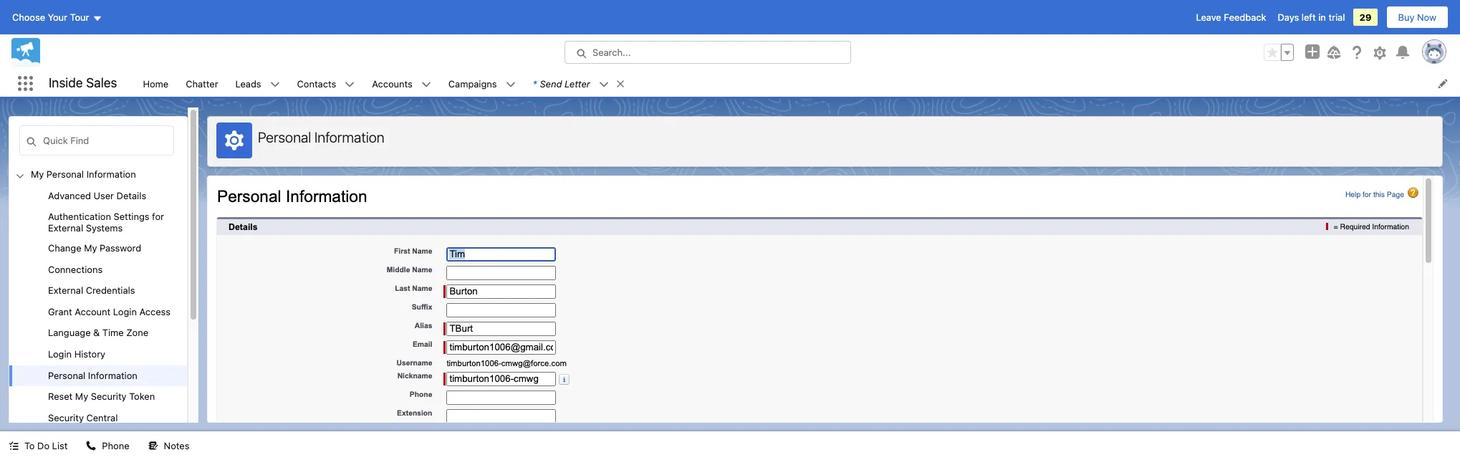 Task type: locate. For each thing, give the bounding box(es) containing it.
in
[[1319, 11, 1327, 23]]

external inside external credentials link
[[48, 285, 83, 296]]

security central
[[48, 412, 118, 424]]

advanced user details link
[[48, 190, 146, 202]]

0 horizontal spatial personal information
[[48, 370, 138, 381]]

central
[[86, 412, 118, 424]]

text default image down search... on the left of the page
[[616, 79, 626, 89]]

accounts link
[[364, 70, 421, 97]]

0 vertical spatial personal
[[258, 129, 311, 146]]

home link
[[134, 70, 177, 97]]

chatter link
[[177, 70, 227, 97]]

leads
[[236, 78, 261, 89]]

my personal information link
[[31, 168, 136, 181]]

personal information tree item
[[9, 365, 187, 387]]

contacts list item
[[289, 70, 364, 97]]

phone
[[102, 440, 129, 452]]

1 vertical spatial personal
[[46, 168, 84, 180]]

1 vertical spatial personal information
[[48, 370, 138, 381]]

personal information down history
[[48, 370, 138, 381]]

grant
[[48, 306, 72, 317]]

token
[[129, 391, 155, 402]]

reset my security token link
[[48, 391, 155, 403]]

1 horizontal spatial login
[[113, 306, 137, 317]]

send
[[540, 78, 562, 89]]

my
[[31, 168, 44, 180], [84, 242, 97, 254], [75, 391, 88, 402]]

text default image left the to
[[9, 441, 19, 451]]

leave
[[1197, 11, 1222, 23]]

to do list button
[[0, 432, 76, 460]]

days left in trial
[[1279, 11, 1346, 23]]

connections link
[[48, 264, 103, 276]]

days
[[1279, 11, 1300, 23]]

0 vertical spatial information
[[315, 129, 385, 146]]

information up user
[[86, 168, 136, 180]]

user
[[94, 190, 114, 201]]

2 vertical spatial personal
[[48, 370, 85, 381]]

contacts
[[297, 78, 336, 89]]

1 vertical spatial external
[[48, 285, 83, 296]]

text default image inside leads list item
[[270, 79, 280, 89]]

1 horizontal spatial personal information
[[258, 129, 385, 146]]

text default image right accounts on the left top
[[421, 79, 431, 89]]

external
[[48, 222, 83, 234], [48, 285, 83, 296]]

2 vertical spatial information
[[88, 370, 138, 381]]

text default image inside to do list button
[[9, 441, 19, 451]]

left
[[1302, 11, 1317, 23]]

personal information down the contacts link
[[258, 129, 385, 146]]

1 external from the top
[[48, 222, 83, 234]]

security up central
[[91, 391, 127, 402]]

leave feedback link
[[1197, 11, 1267, 23]]

1 horizontal spatial security
[[91, 391, 127, 402]]

time
[[102, 327, 124, 339]]

notes
[[164, 440, 190, 452]]

text default image
[[616, 79, 626, 89], [345, 79, 355, 89], [421, 79, 431, 89], [506, 79, 516, 89], [86, 441, 96, 451]]

1 horizontal spatial group
[[1265, 44, 1295, 61]]

text default image right contacts
[[345, 79, 355, 89]]

buy
[[1399, 11, 1415, 23]]

0 vertical spatial my
[[31, 168, 44, 180]]

security
[[91, 391, 127, 402], [48, 412, 84, 424]]

external credentials
[[48, 285, 135, 296]]

2 vertical spatial my
[[75, 391, 88, 402]]

my personal information
[[31, 168, 136, 180]]

campaigns link
[[440, 70, 506, 97]]

change my password link
[[48, 242, 141, 255]]

1 vertical spatial security
[[48, 412, 84, 424]]

external up grant
[[48, 285, 83, 296]]

connections
[[48, 264, 103, 275]]

text default image inside accounts list item
[[421, 79, 431, 89]]

accounts list item
[[364, 70, 440, 97]]

text default image inside the campaigns list item
[[506, 79, 516, 89]]

1 vertical spatial my
[[84, 242, 97, 254]]

reset
[[48, 391, 73, 402]]

text default image inside the contacts list item
[[345, 79, 355, 89]]

login down language
[[48, 348, 72, 360]]

2 external from the top
[[48, 285, 83, 296]]

0 vertical spatial external
[[48, 222, 83, 234]]

personal up reset at left
[[48, 370, 85, 381]]

personal information inside tree item
[[48, 370, 138, 381]]

campaigns
[[449, 78, 497, 89]]

leads link
[[227, 70, 270, 97]]

now
[[1418, 11, 1437, 23]]

text default image
[[270, 79, 280, 89], [9, 441, 19, 451], [148, 441, 158, 451]]

information up reset my security token
[[88, 370, 138, 381]]

text default image left '*'
[[506, 79, 516, 89]]

personal
[[258, 129, 311, 146], [46, 168, 84, 180], [48, 370, 85, 381]]

security down reset at left
[[48, 412, 84, 424]]

details
[[117, 190, 146, 201]]

information
[[315, 129, 385, 146], [86, 168, 136, 180], [88, 370, 138, 381]]

login
[[113, 306, 137, 317], [48, 348, 72, 360]]

accounts
[[372, 78, 413, 89]]

personal information
[[258, 129, 385, 146], [48, 370, 138, 381]]

personal down leads list item
[[258, 129, 311, 146]]

1 vertical spatial information
[[86, 168, 136, 180]]

text default image inside notes button
[[148, 441, 158, 451]]

1 horizontal spatial text default image
[[148, 441, 158, 451]]

list item
[[524, 70, 632, 97]]

reset my security token
[[48, 391, 155, 402]]

information down the contacts list item
[[315, 129, 385, 146]]

external up "change"
[[48, 222, 83, 234]]

leads list item
[[227, 70, 289, 97]]

text default image for to do list
[[9, 441, 19, 451]]

text default image for contacts
[[345, 79, 355, 89]]

0 horizontal spatial group
[[9, 185, 187, 429]]

personal up advanced
[[46, 168, 84, 180]]

inside
[[49, 75, 83, 91]]

0 horizontal spatial text default image
[[9, 441, 19, 451]]

text default image left the phone
[[86, 441, 96, 451]]

your
[[48, 11, 67, 23]]

text default image inside list item
[[616, 79, 626, 89]]

2 horizontal spatial text default image
[[270, 79, 280, 89]]

text default image for notes
[[148, 441, 158, 451]]

text default image right leads
[[270, 79, 280, 89]]

my for change
[[84, 242, 97, 254]]

text default image left notes
[[148, 441, 158, 451]]

personal information link
[[48, 370, 138, 382]]

my personal information tree item
[[9, 164, 187, 429]]

0 vertical spatial group
[[1265, 44, 1295, 61]]

history
[[74, 348, 105, 360]]

inside sales
[[49, 75, 117, 91]]

list
[[134, 70, 1461, 97]]

group
[[1265, 44, 1295, 61], [9, 185, 187, 429]]

access
[[139, 306, 171, 317]]

1 vertical spatial group
[[9, 185, 187, 429]]

login up the "time"
[[113, 306, 137, 317]]

text default image for campaigns
[[506, 79, 516, 89]]

settings
[[114, 211, 150, 222]]

0 horizontal spatial login
[[48, 348, 72, 360]]

authentication settings for external systems
[[48, 211, 164, 234]]



Task type: describe. For each thing, give the bounding box(es) containing it.
authentication settings for external systems link
[[48, 211, 187, 234]]

language & time zone
[[48, 327, 148, 339]]

language & time zone link
[[48, 327, 148, 340]]

authentication
[[48, 211, 111, 222]]

notes button
[[140, 432, 198, 460]]

choose your tour button
[[11, 6, 103, 29]]

language
[[48, 327, 91, 339]]

my for reset
[[75, 391, 88, 402]]

choose
[[12, 11, 45, 23]]

feedback
[[1225, 11, 1267, 23]]

personal inside group
[[48, 370, 85, 381]]

information inside group
[[88, 370, 138, 381]]

1 vertical spatial login
[[48, 348, 72, 360]]

tour
[[70, 11, 89, 23]]

trial
[[1329, 11, 1346, 23]]

text default image for accounts
[[421, 79, 431, 89]]

grant account login access link
[[48, 306, 171, 319]]

0 vertical spatial login
[[113, 306, 137, 317]]

&
[[93, 327, 100, 339]]

group containing advanced user details
[[9, 185, 187, 429]]

external credentials link
[[48, 285, 135, 297]]

login history
[[48, 348, 105, 360]]

home
[[143, 78, 169, 89]]

text default image inside phone button
[[86, 441, 96, 451]]

letter
[[565, 78, 591, 89]]

0 horizontal spatial security
[[48, 412, 84, 424]]

campaigns list item
[[440, 70, 524, 97]]

grant account login access
[[48, 306, 171, 317]]

credentials
[[86, 285, 135, 296]]

chatter
[[186, 78, 218, 89]]

to do list
[[24, 440, 68, 452]]

29
[[1360, 11, 1372, 23]]

*
[[533, 78, 537, 89]]

buy now
[[1399, 11, 1437, 23]]

Quick Find search field
[[19, 125, 174, 156]]

for
[[152, 211, 164, 222]]

buy now button
[[1387, 6, 1450, 29]]

change my password
[[48, 242, 141, 254]]

0 vertical spatial security
[[91, 391, 127, 402]]

contacts link
[[289, 70, 345, 97]]

advanced
[[48, 190, 91, 201]]

search...
[[593, 47, 631, 58]]

search... button
[[565, 41, 852, 64]]

list containing home
[[134, 70, 1461, 97]]

do
[[37, 440, 50, 452]]

security central link
[[48, 412, 118, 425]]

* send letter
[[533, 78, 591, 89]]

sales
[[86, 75, 117, 91]]

0 vertical spatial personal information
[[258, 129, 385, 146]]

login history link
[[48, 348, 105, 361]]

change
[[48, 242, 81, 254]]

list item containing *
[[524, 70, 632, 97]]

password
[[100, 242, 141, 254]]

account
[[75, 306, 111, 317]]

external inside authentication settings for external systems
[[48, 222, 83, 234]]

choose your tour
[[12, 11, 89, 23]]

list
[[52, 440, 68, 452]]

advanced user details
[[48, 190, 146, 201]]

zone
[[126, 327, 148, 339]]

phone button
[[78, 432, 138, 460]]

leave feedback
[[1197, 11, 1267, 23]]

systems
[[86, 222, 123, 234]]

to
[[24, 440, 35, 452]]



Task type: vqa. For each thing, say whether or not it's contained in the screenshot.
Widgets Webinar (Sample)
no



